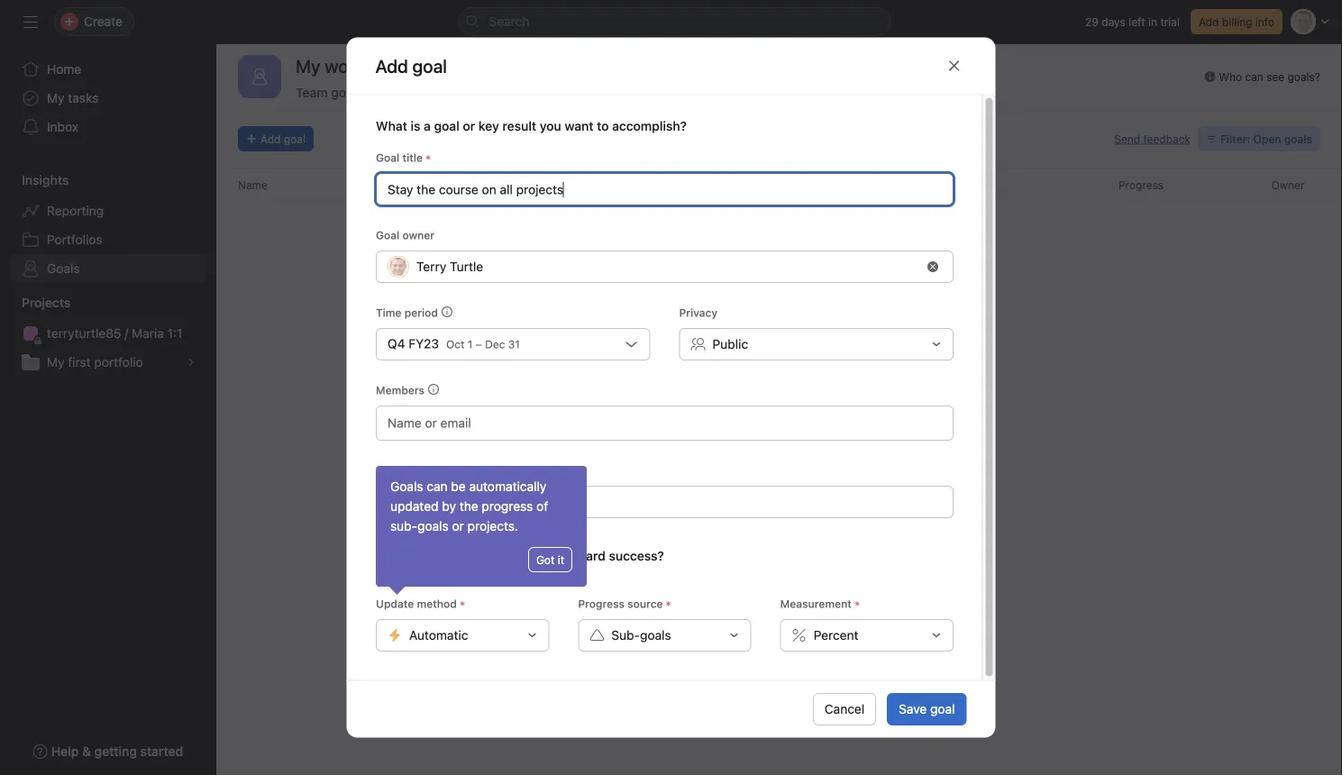 Task type: locate. For each thing, give the bounding box(es) containing it.
0 vertical spatial period
[[938, 179, 971, 191]]

remove image
[[927, 261, 938, 272]]

see
[[1267, 70, 1285, 83]]

maria
[[132, 326, 164, 341]]

1 horizontal spatial required image
[[663, 598, 674, 609]]

goals down source
[[640, 628, 671, 643]]

insights element
[[0, 164, 216, 287]]

hide sidebar image
[[23, 14, 38, 29]]

0 vertical spatial can
[[1246, 70, 1264, 83]]

1 horizontal spatial goals
[[390, 479, 423, 494]]

0 horizontal spatial period
[[404, 306, 438, 319]]

1 horizontal spatial progress
[[1119, 179, 1164, 191]]

portfolios
[[47, 232, 102, 247]]

my inside my tasks link
[[47, 91, 65, 105]]

goal for add goal
[[284, 133, 306, 145]]

goals down the add goal
[[406, 85, 438, 100]]

be
[[451, 479, 466, 494]]

can left be
[[427, 479, 448, 494]]

projects.
[[468, 519, 519, 534]]

can inside goals can be automatically updated by the progress of sub-goals or projects.
[[427, 479, 448, 494]]

time period up q4
[[376, 306, 438, 319]]

period up fy23
[[404, 306, 438, 319]]

feedback
[[1144, 133, 1191, 145]]

my tasks link
[[11, 84, 206, 113]]

0 horizontal spatial progress
[[578, 598, 624, 610]]

required image up sub-goals dropdown button
[[663, 598, 674, 609]]

1 vertical spatial time
[[376, 306, 401, 319]]

add up name
[[261, 133, 281, 145]]

required image
[[422, 152, 433, 163], [663, 598, 674, 609], [852, 598, 862, 609]]

progress for progress source
[[578, 598, 624, 610]]

time period up remove icon at top
[[910, 179, 971, 191]]

Connect a parent goal text field
[[376, 486, 954, 518]]

my tasks
[[47, 91, 99, 105]]

period up remove icon at top
[[938, 179, 971, 191]]

to accomplish?
[[597, 118, 687, 133]]

0 vertical spatial add
[[1199, 15, 1219, 28]]

2 horizontal spatial required image
[[852, 598, 862, 609]]

my down the add goal
[[385, 85, 403, 100]]

goal inside 'save goal' button
[[931, 702, 955, 717]]

goals down portfolios
[[47, 261, 80, 276]]

goals for team goals
[[331, 85, 363, 100]]

progress down the automatically
[[482, 499, 533, 514]]

my left first
[[47, 355, 65, 370]]

required image for sub-goals
[[663, 598, 674, 609]]

1 vertical spatial or
[[452, 519, 464, 534]]

0 vertical spatial goals
[[47, 261, 80, 276]]

goals down by
[[418, 519, 449, 534]]

can
[[1246, 70, 1264, 83], [427, 479, 448, 494]]

you left want
[[539, 118, 561, 133]]

progress up the "targets"
[[508, 548, 561, 563]]

1 vertical spatial goals
[[390, 479, 423, 494]]

goals for goals
[[47, 261, 80, 276]]

goal left owner
[[376, 229, 399, 241]]

0 vertical spatial progress
[[482, 499, 533, 514]]

required image up percent dropdown button
[[852, 598, 862, 609]]

owner
[[402, 229, 434, 241]]

1:1
[[167, 326, 182, 341]]

progress
[[482, 499, 533, 514], [508, 548, 561, 563]]

goals
[[331, 85, 363, 100], [406, 85, 438, 100], [418, 519, 449, 534], [640, 628, 671, 643]]

billing
[[1223, 15, 1253, 28]]

progress up sub-
[[578, 598, 624, 610]]

0 vertical spatial goal
[[376, 151, 399, 164]]

who
[[1219, 70, 1243, 83]]

save
[[899, 702, 927, 717]]

team goals
[[296, 85, 363, 100]]

measurable
[[439, 567, 498, 579]]

1 vertical spatial time period
[[376, 306, 438, 319]]

automatic
[[409, 628, 468, 643]]

automatic button
[[376, 619, 549, 652]]

add
[[1199, 15, 1219, 28], [261, 133, 281, 145]]

goal left "title"
[[376, 151, 399, 164]]

goal for goal owner
[[376, 229, 399, 241]]

1 vertical spatial period
[[404, 306, 438, 319]]

my left tasks
[[47, 91, 65, 105]]

method
[[417, 598, 457, 610]]

insights button
[[0, 171, 69, 189]]

goals inside 'insights' element
[[47, 261, 80, 276]]

save goal button
[[887, 693, 967, 726]]

update
[[376, 598, 414, 610]]

save goal
[[899, 702, 955, 717]]

goals down my workspace
[[331, 85, 363, 100]]

title
[[402, 151, 422, 164]]

goal
[[376, 151, 399, 164], [376, 229, 399, 241]]

goals inside dropdown button
[[640, 628, 671, 643]]

0 vertical spatial progress
[[1119, 179, 1164, 191]]

you up set
[[428, 548, 450, 563]]

my inside my goals link
[[385, 85, 403, 100]]

first
[[68, 355, 91, 370]]

updated
[[390, 499, 439, 514]]

0 horizontal spatial goals
[[47, 261, 80, 276]]

will
[[405, 548, 425, 563]]

send feedback link
[[1115, 131, 1191, 147]]

1 vertical spatial progress
[[578, 598, 624, 610]]

time
[[910, 179, 935, 191], [376, 306, 401, 319]]

period
[[938, 179, 971, 191], [404, 306, 438, 319]]

progress inside how will you measure progress toward success? learn to set measurable targets
[[508, 548, 561, 563]]

1 goal from the top
[[376, 151, 399, 164]]

my first portfolio link
[[11, 348, 206, 377]]

open goals
[[817, 420, 922, 445]]

1 horizontal spatial time period
[[910, 179, 971, 191]]

1 vertical spatial add
[[261, 133, 281, 145]]

31
[[508, 338, 520, 350]]

cancel button
[[813, 693, 877, 726]]

my
[[385, 85, 403, 100], [47, 91, 65, 105], [47, 355, 65, 370]]

my goals link
[[385, 85, 438, 109]]

goal for parent goal
[[413, 464, 435, 477]]

time up q4
[[376, 306, 401, 319]]

goals can be automatically updated by the progress of sub-goals or projects. tooltip
[[376, 466, 587, 592]]

time up remove icon at top
[[910, 179, 935, 191]]

oct
[[446, 338, 464, 350]]

can left the see
[[1246, 70, 1264, 83]]

goals down parent goal
[[390, 479, 423, 494]]

0 horizontal spatial can
[[427, 479, 448, 494]]

a
[[423, 118, 430, 133]]

search list box
[[459, 7, 891, 36]]

2 goal from the top
[[376, 229, 399, 241]]

progress for progress
[[1119, 179, 1164, 191]]

1 vertical spatial can
[[427, 479, 448, 494]]

my for my goals
[[385, 85, 403, 100]]

1 horizontal spatial can
[[1246, 70, 1264, 83]]

0 vertical spatial you
[[539, 118, 561, 133]]

you
[[539, 118, 561, 133], [428, 548, 450, 563]]

goals link
[[11, 254, 206, 283]]

got it button
[[528, 547, 573, 573]]

1 horizontal spatial add
[[1199, 15, 1219, 28]]

public
[[712, 336, 748, 351]]

how
[[376, 548, 402, 563]]

goals for my goals
[[406, 85, 438, 100]]

or down by
[[452, 519, 464, 534]]

goal inside add goal button
[[284, 133, 306, 145]]

goals inside goals can be automatically updated by the progress of sub-goals or projects.
[[390, 479, 423, 494]]

can for who
[[1246, 70, 1264, 83]]

by
[[442, 499, 456, 514]]

my inside my first portfolio link
[[47, 355, 65, 370]]

time period
[[910, 179, 971, 191], [376, 306, 438, 319]]

projects button
[[0, 294, 71, 312]]

members
[[376, 384, 424, 396]]

0 horizontal spatial add
[[261, 133, 281, 145]]

progress source
[[578, 598, 663, 610]]

goals?
[[1288, 70, 1321, 83]]

or left key
[[462, 118, 475, 133]]

projects
[[22, 295, 71, 310]]

1 vertical spatial goal
[[376, 229, 399, 241]]

goal right the save
[[931, 702, 955, 717]]

goal down the "team" at the top left of page
[[284, 133, 306, 145]]

required image down the "a"
[[422, 152, 433, 163]]

1 vertical spatial progress
[[508, 548, 561, 563]]

Enter goal name text field
[[376, 173, 954, 205]]

add for add goal
[[261, 133, 281, 145]]

trial
[[1161, 15, 1180, 28]]

info
[[1256, 15, 1275, 28]]

1 horizontal spatial time
[[910, 179, 935, 191]]

privacy
[[679, 306, 717, 319]]

progress
[[1119, 179, 1164, 191], [578, 598, 624, 610]]

the
[[460, 499, 478, 514]]

goals for goals can be automatically updated by the progress of sub-goals or projects.
[[390, 479, 423, 494]]

update method
[[376, 598, 457, 610]]

0 horizontal spatial you
[[428, 548, 450, 563]]

progress down send feedback
[[1119, 179, 1164, 191]]

goal right 'parent'
[[413, 464, 435, 477]]

or
[[462, 118, 475, 133], [452, 519, 464, 534]]

0 vertical spatial time
[[910, 179, 935, 191]]

0 horizontal spatial time
[[376, 306, 401, 319]]

any
[[777, 420, 812, 445]]

1 vertical spatial you
[[428, 548, 450, 563]]

goals for sub-goals
[[640, 628, 671, 643]]

add left billing
[[1199, 15, 1219, 28]]



Task type: describe. For each thing, give the bounding box(es) containing it.
1 horizontal spatial you
[[539, 118, 561, 133]]

terryturtle85
[[47, 326, 121, 341]]

search
[[489, 14, 530, 29]]

my goals
[[385, 85, 438, 100]]

goal right the "a"
[[434, 118, 459, 133]]

targets
[[502, 567, 538, 579]]

global element
[[0, 44, 216, 152]]

required image for percent
[[852, 598, 862, 609]]

0 vertical spatial or
[[462, 118, 475, 133]]

sub-goals
[[611, 628, 671, 643]]

0 vertical spatial time period
[[910, 179, 971, 191]]

terry
[[416, 259, 446, 274]]

my workspace
[[296, 55, 413, 76]]

goals inside goals can be automatically updated by the progress of sub-goals or projects.
[[418, 519, 449, 534]]

owner
[[1272, 179, 1305, 191]]

sub-goals button
[[578, 619, 751, 652]]

got
[[536, 554, 555, 566]]

goal for goal title
[[376, 151, 399, 164]]

what is a goal or key result you want to accomplish?
[[376, 118, 687, 133]]

0 horizontal spatial time period
[[376, 306, 438, 319]]

learn to set measurable targets link
[[376, 567, 538, 579]]

learn
[[376, 567, 404, 579]]

source
[[627, 598, 663, 610]]

1
[[467, 338, 472, 350]]

to
[[407, 567, 417, 579]]

goal owner
[[376, 229, 434, 241]]

my for my tasks
[[47, 91, 65, 105]]

reporting
[[47, 203, 104, 218]]

close this dialog image
[[947, 59, 962, 73]]

progress inside goals can be automatically updated by the progress of sub-goals or projects.
[[482, 499, 533, 514]]

parent goal
[[376, 464, 435, 477]]

you don't own any open goals
[[637, 420, 922, 445]]

tasks
[[68, 91, 99, 105]]

q4
[[387, 336, 405, 351]]

portfolios link
[[11, 225, 206, 254]]

add goal button
[[238, 126, 314, 151]]

terryturtle85 / maria 1:1
[[47, 326, 182, 341]]

add billing info button
[[1191, 9, 1283, 34]]

insights
[[22, 173, 69, 188]]

Name or email text field
[[387, 412, 485, 433]]

set
[[420, 567, 436, 579]]

how will you measure progress toward success? learn to set measurable targets
[[376, 548, 664, 579]]

toward success?
[[564, 548, 664, 563]]

or inside goals can be automatically updated by the progress of sub-goals or projects.
[[452, 519, 464, 534]]

projects element
[[0, 287, 216, 381]]

send
[[1115, 133, 1141, 145]]

goal for save goal
[[931, 702, 955, 717]]

what
[[376, 118, 407, 133]]

automatically
[[469, 479, 547, 494]]

public button
[[679, 328, 954, 360]]

0 horizontal spatial required image
[[422, 152, 433, 163]]

my for my first portfolio
[[47, 355, 65, 370]]

tt
[[391, 260, 405, 273]]

name
[[238, 179, 268, 191]]

terry turtle
[[416, 259, 483, 274]]

percent
[[813, 628, 858, 643]]

own
[[732, 420, 773, 445]]

add billing info
[[1199, 15, 1275, 28]]

team
[[296, 85, 328, 100]]

percent button
[[780, 619, 954, 652]]

of
[[537, 499, 548, 514]]

reporting link
[[11, 197, 206, 225]]

cancel
[[825, 702, 865, 717]]

add goal
[[376, 55, 447, 76]]

dec
[[485, 338, 505, 350]]

sub-
[[390, 519, 418, 534]]

turtle
[[450, 259, 483, 274]]

want
[[564, 118, 593, 133]]

home link
[[11, 55, 206, 84]]

portfolio
[[94, 355, 143, 370]]

29 days left in trial
[[1086, 15, 1180, 28]]

add for add billing info
[[1199, 15, 1219, 28]]

measure
[[453, 548, 505, 563]]

measurement
[[780, 598, 852, 610]]

key
[[478, 118, 499, 133]]

left
[[1129, 15, 1146, 28]]

can for goals
[[427, 479, 448, 494]]

search button
[[459, 7, 891, 36]]

sub-
[[611, 628, 640, 643]]

days
[[1102, 15, 1126, 28]]

1 horizontal spatial period
[[938, 179, 971, 191]]

don't
[[678, 420, 728, 445]]

required image
[[457, 598, 467, 609]]

29
[[1086, 15, 1099, 28]]

you inside how will you measure progress toward success? learn to set measurable targets
[[428, 548, 450, 563]]

/
[[125, 326, 128, 341]]

result
[[502, 118, 536, 133]]

goals can be automatically updated by the progress of sub-goals or projects.
[[390, 479, 548, 534]]

parent
[[376, 464, 410, 477]]

you
[[637, 420, 673, 445]]

home
[[47, 62, 81, 77]]



Task type: vqa. For each thing, say whether or not it's contained in the screenshot.


